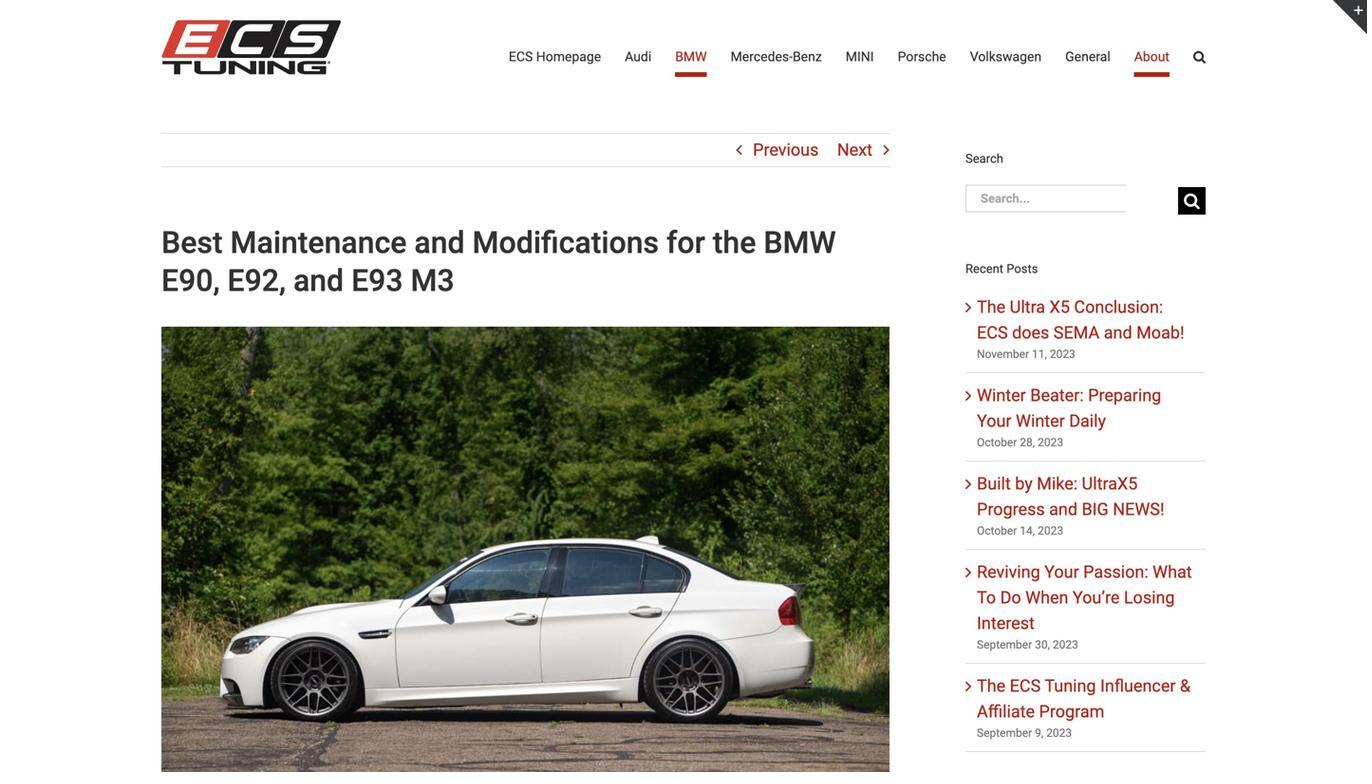 Task type: locate. For each thing, give the bounding box(es) containing it.
2023 inside the ultra x5 conclusion: ecs does sema and moab! november 11, 2023
[[1050, 348, 1076, 361]]

0 vertical spatial the
[[977, 297, 1006, 317]]

the up the affiliate
[[977, 676, 1006, 696]]

porsche link
[[898, 0, 947, 114]]

september down 'interest'
[[977, 638, 1033, 652]]

ecs inside the ultra x5 conclusion: ecs does sema and moab! november 11, 2023
[[977, 323, 1008, 343]]

you're
[[1073, 588, 1120, 608]]

the ecs tuning influencer & affiliate program september 9, 2023
[[977, 676, 1191, 740]]

september
[[977, 638, 1033, 652], [977, 727, 1033, 740]]

2023 inside built by mike: ultrax5 progress and big news! october 14, 2023
[[1038, 524, 1064, 538]]

2 the from the top
[[977, 676, 1006, 696]]

ecs
[[509, 49, 533, 65], [977, 323, 1008, 343], [1010, 676, 1041, 696]]

2023 inside winter beater: preparing your winter daily october 28, 2023
[[1038, 436, 1064, 449]]

section
[[966, 133, 1206, 772]]

audi
[[625, 49, 652, 65]]

your up built
[[977, 411, 1012, 431]]

september down the affiliate
[[977, 727, 1033, 740]]

your up when
[[1045, 562, 1080, 582]]

None submit
[[1179, 187, 1206, 214]]

1 vertical spatial bmw
[[764, 225, 836, 261]]

big
[[1082, 500, 1109, 520]]

to
[[977, 588, 996, 608]]

2023 right the 11,
[[1050, 348, 1076, 361]]

section containing the ultra x5 conclusion: ecs does sema and moab!
[[966, 133, 1206, 772]]

1 vertical spatial september
[[977, 727, 1033, 740]]

affiliate
[[977, 702, 1035, 722]]

0 vertical spatial ecs
[[509, 49, 533, 65]]

conclusion:
[[1075, 297, 1164, 317]]

2023 right "14,"
[[1038, 524, 1064, 538]]

the ultra x5 conclusion: ecs does sema and moab! november 11, 2023
[[977, 297, 1185, 361]]

best maintenance and modifications for the bmw e90, e92, and e93 m3
[[161, 225, 836, 299]]

1 horizontal spatial ecs
[[977, 323, 1008, 343]]

None search field
[[966, 184, 1206, 217]]

0 horizontal spatial bmw
[[675, 49, 707, 65]]

winter up 28,
[[1016, 411, 1065, 431]]

1 vertical spatial ecs
[[977, 323, 1008, 343]]

previous
[[753, 140, 819, 160]]

modifications
[[473, 225, 659, 261]]

ecs up november
[[977, 323, 1008, 343]]

the inside the ecs tuning influencer & affiliate program september 9, 2023
[[977, 676, 1006, 696]]

1 vertical spatial october
[[977, 524, 1017, 538]]

x5
[[1050, 297, 1070, 317]]

the
[[977, 297, 1006, 317], [977, 676, 1006, 696]]

2023 right 30,
[[1053, 638, 1079, 652]]

e93
[[351, 263, 403, 299]]

0 vertical spatial winter
[[977, 386, 1026, 406]]

ecs tuning logo image
[[161, 20, 341, 75]]

mercedes-benz link
[[731, 0, 822, 114]]

the inside the ultra x5 conclusion: ecs does sema and moab! november 11, 2023
[[977, 297, 1006, 317]]

mike:
[[1037, 474, 1078, 494]]

and down maintenance
[[293, 263, 344, 299]]

e92,
[[227, 263, 286, 299]]

october left 28,
[[977, 436, 1017, 449]]

do
[[1001, 588, 1022, 608]]

1 horizontal spatial bmw
[[764, 225, 836, 261]]

mini
[[846, 49, 874, 65]]

when
[[1026, 588, 1069, 608]]

the left ultra
[[977, 297, 1006, 317]]

homepage
[[536, 49, 601, 65]]

0 vertical spatial bmw
[[675, 49, 707, 65]]

2 october from the top
[[977, 524, 1017, 538]]

2023
[[1050, 348, 1076, 361], [1038, 436, 1064, 449], [1038, 524, 1064, 538], [1053, 638, 1079, 652], [1047, 727, 1072, 740]]

november
[[977, 348, 1030, 361]]

2023 right 28,
[[1038, 436, 1064, 449]]

9,
[[1035, 727, 1044, 740]]

interest
[[977, 614, 1035, 634]]

0 horizontal spatial ecs
[[509, 49, 533, 65]]

and
[[414, 225, 465, 261], [293, 263, 344, 299], [1104, 323, 1133, 343], [1050, 500, 1078, 520]]

1 vertical spatial winter
[[1016, 411, 1065, 431]]

winter
[[977, 386, 1026, 406], [1016, 411, 1065, 431]]

for
[[667, 225, 705, 261]]

0 vertical spatial your
[[977, 411, 1012, 431]]

0 horizontal spatial your
[[977, 411, 1012, 431]]

volkswagen
[[970, 49, 1042, 65]]

ecs left homepage
[[509, 49, 533, 65]]

0 vertical spatial september
[[977, 638, 1033, 652]]

your
[[977, 411, 1012, 431], [1045, 562, 1080, 582]]

bmw right the
[[764, 225, 836, 261]]

1 the from the top
[[977, 297, 1006, 317]]

bmw
[[675, 49, 707, 65], [764, 225, 836, 261]]

ecs up the affiliate
[[1010, 676, 1041, 696]]

sema
[[1054, 323, 1100, 343]]

and inside built by mike: ultrax5 progress and big news! october 14, 2023
[[1050, 500, 1078, 520]]

2 vertical spatial ecs
[[1010, 676, 1041, 696]]

1 vertical spatial your
[[1045, 562, 1080, 582]]

october down progress
[[977, 524, 1017, 538]]

1 october from the top
[[977, 436, 1017, 449]]

general
[[1066, 49, 1111, 65]]

ultrax5
[[1082, 474, 1138, 494]]

progress
[[977, 500, 1045, 520]]

Search... search field
[[966, 185, 1126, 212]]

2 horizontal spatial ecs
[[1010, 676, 1041, 696]]

ultra
[[1010, 297, 1046, 317]]

what
[[1153, 562, 1193, 582]]

and down mike:
[[1050, 500, 1078, 520]]

1 horizontal spatial your
[[1045, 562, 1080, 582]]

previous link
[[753, 134, 819, 166]]

ecs homepage link
[[509, 0, 601, 114]]

1 vertical spatial the
[[977, 676, 1006, 696]]

about link
[[1135, 0, 1170, 114]]

2023 right 9,
[[1047, 727, 1072, 740]]

0 vertical spatial october
[[977, 436, 1017, 449]]

winter down november
[[977, 386, 1026, 406]]

september inside reviving your passion: what to do when you're losing interest september 30, 2023
[[977, 638, 1033, 652]]

bmw right audi
[[675, 49, 707, 65]]

and inside the ultra x5 conclusion: ecs does sema and moab! november 11, 2023
[[1104, 323, 1133, 343]]

and down conclusion:
[[1104, 323, 1133, 343]]

october
[[977, 436, 1017, 449], [977, 524, 1017, 538]]

1 september from the top
[[977, 638, 1033, 652]]

2 september from the top
[[977, 727, 1033, 740]]

the ecs tuning influencer & affiliate program link
[[977, 676, 1191, 722]]

does
[[1012, 323, 1050, 343]]

next link
[[838, 134, 873, 166]]

winter beater: preparing your winter daily link
[[977, 386, 1162, 431]]

built by mike: ultrax5 progress and big news! link
[[977, 474, 1165, 520]]

reviving your passion: what to do when you're losing interest september 30, 2023
[[977, 562, 1193, 652]]

tuning
[[1045, 676, 1097, 696]]



Task type: describe. For each thing, give the bounding box(es) containing it.
beater:
[[1031, 386, 1084, 406]]

september inside the ecs tuning influencer & affiliate program september 9, 2023
[[977, 727, 1033, 740]]

about
[[1135, 49, 1170, 65]]

your inside reviving your passion: what to do when you're losing interest september 30, 2023
[[1045, 562, 1080, 582]]

the for the ultra x5 conclusion: ecs does sema and moab!
[[977, 297, 1006, 317]]

recent posts
[[966, 261, 1038, 276]]

best
[[161, 225, 223, 261]]

reviving your passion: what to do when you're losing interest link
[[977, 562, 1193, 634]]

reviving
[[977, 562, 1041, 582]]

the for the ecs tuning influencer & affiliate program
[[977, 676, 1006, 696]]

moab!
[[1137, 323, 1185, 343]]

and up m3
[[414, 225, 465, 261]]

the ultra x5 conclusion: ecs does sema and moab! link
[[977, 297, 1185, 343]]

passion:
[[1084, 562, 1149, 582]]

14,
[[1020, 524, 1035, 538]]

volkswagen link
[[970, 0, 1042, 114]]

your inside winter beater: preparing your winter daily october 28, 2023
[[977, 411, 1012, 431]]

next
[[838, 140, 873, 160]]

news!
[[1113, 500, 1165, 520]]

october inside winter beater: preparing your winter daily october 28, 2023
[[977, 436, 1017, 449]]

posts
[[1007, 261, 1038, 276]]

daily
[[1070, 411, 1106, 431]]

bmw inside best maintenance and modifications for the bmw e90, e92, and e93 m3
[[764, 225, 836, 261]]

built by mike: ultrax5 progress and big news! october 14, 2023
[[977, 474, 1165, 538]]

program
[[1039, 702, 1105, 722]]

&
[[1180, 676, 1191, 696]]

recent
[[966, 261, 1004, 276]]

search
[[966, 151, 1004, 166]]

audi link
[[625, 0, 652, 114]]

maintenance
[[230, 225, 407, 261]]

influencer
[[1101, 676, 1176, 696]]

general link
[[1066, 0, 1111, 114]]

mini link
[[846, 0, 874, 114]]

october inside built by mike: ultrax5 progress and big news! october 14, 2023
[[977, 524, 1017, 538]]

ecs inside the ecs tuning influencer & affiliate program september 9, 2023
[[1010, 676, 1041, 696]]

28,
[[1020, 436, 1035, 449]]

ecs homepage
[[509, 49, 601, 65]]

e90,
[[161, 263, 220, 299]]

by
[[1015, 474, 1033, 494]]

the
[[713, 225, 756, 261]]

porsche
[[898, 49, 947, 65]]

jb-e90 m3 beauty-7-10-19-12 image
[[161, 327, 890, 772]]

11,
[[1032, 348, 1047, 361]]

preparing
[[1088, 386, 1162, 406]]

m3
[[411, 263, 455, 299]]

2023 inside reviving your passion: what to do when you're losing interest september 30, 2023
[[1053, 638, 1079, 652]]

2023 inside the ecs tuning influencer & affiliate program september 9, 2023
[[1047, 727, 1072, 740]]

built
[[977, 474, 1011, 494]]

30,
[[1035, 638, 1050, 652]]

winter beater: preparing your winter daily october 28, 2023
[[977, 386, 1162, 449]]

mercedes-benz
[[731, 49, 822, 65]]

bmw link
[[675, 0, 707, 114]]

mercedes-
[[731, 49, 793, 65]]

benz
[[793, 49, 822, 65]]

losing
[[1124, 588, 1175, 608]]



Task type: vqa. For each thing, say whether or not it's contained in the screenshot.
General link
yes



